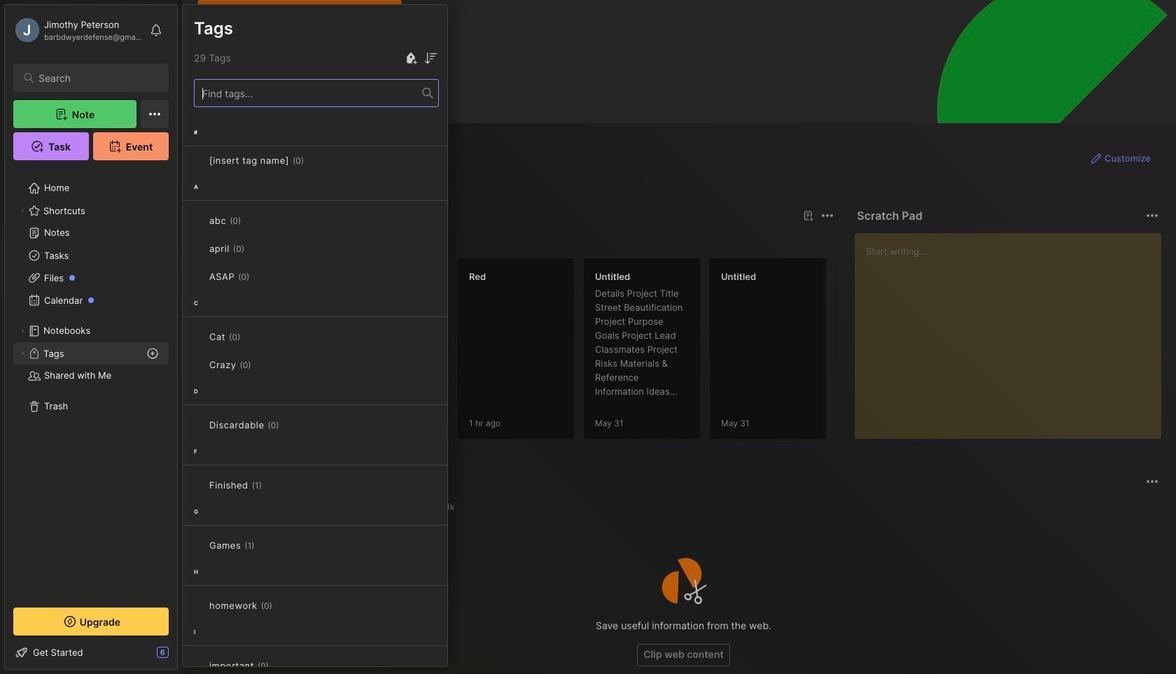 Task type: vqa. For each thing, say whether or not it's contained in the screenshot.
Tag actions image
yes



Task type: locate. For each thing, give the bounding box(es) containing it.
tree
[[5, 169, 177, 595]]

tag actions image
[[244, 243, 267, 254], [262, 480, 284, 491], [255, 540, 277, 551], [272, 600, 295, 611]]

Sort field
[[422, 50, 439, 67]]

2 vertical spatial tag actions image
[[269, 660, 291, 671]]

row group
[[183, 118, 447, 674], [205, 258, 1176, 448]]

Find tags… text field
[[195, 84, 422, 103]]

create new tag image
[[403, 50, 419, 67]]

main element
[[0, 0, 182, 674]]

sort options image
[[422, 50, 439, 67]]

Tag actions field
[[304, 153, 326, 167], [244, 242, 267, 256], [250, 270, 272, 284], [262, 478, 284, 492], [255, 538, 277, 552], [272, 599, 295, 613], [269, 659, 291, 673]]

expand notebooks image
[[18, 327, 27, 335]]

Help and Learning task checklist field
[[5, 641, 177, 664]]

tab list
[[208, 498, 1157, 515]]

None search field
[[39, 69, 156, 86]]

tag actions image
[[304, 155, 326, 166], [250, 271, 272, 282], [269, 660, 291, 671]]

0 vertical spatial tag actions image
[[304, 155, 326, 166]]

tab
[[208, 232, 249, 249], [208, 498, 261, 515], [421, 498, 460, 515]]

click to collapse image
[[177, 648, 187, 665]]



Task type: describe. For each thing, give the bounding box(es) containing it.
expand tags image
[[18, 349, 27, 358]]

none search field inside main element
[[39, 69, 156, 86]]

Search text field
[[39, 71, 156, 85]]

1 vertical spatial tag actions image
[[250, 271, 272, 282]]

tree inside main element
[[5, 169, 177, 595]]

Start writing… text field
[[866, 233, 1161, 428]]

Account field
[[13, 16, 143, 44]]



